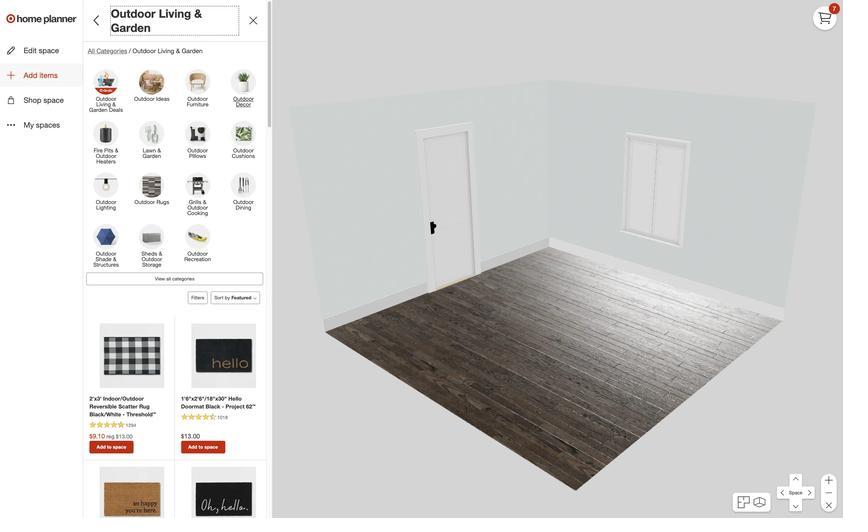 Task type: locate. For each thing, give the bounding box(es) containing it.
$9.10
[[89, 432, 105, 440]]

space inside $13.00 add to space
[[204, 444, 218, 450]]

threshold™
[[126, 411, 156, 418]]

7
[[833, 5, 836, 12]]

ideas
[[156, 96, 170, 102]]

add to space button down reg
[[89, 441, 134, 454]]

outdoor cushions button
[[221, 121, 266, 163]]

1 to from the left
[[107, 444, 112, 450]]

1 horizontal spatial $13.00
[[181, 432, 200, 440]]

view all categories button
[[86, 273, 263, 285]]

black/white
[[89, 411, 121, 418]]

outdoor inside outdoor shade & structures
[[96, 250, 116, 257]]

0 vertical spatial -
[[222, 403, 224, 410]]

space down 1018
[[204, 444, 218, 450]]

grills
[[189, 199, 201, 205]]

top view button icon image
[[738, 497, 750, 508]]

- right black
[[222, 403, 224, 410]]

2'x3'
[[89, 395, 102, 402]]

outdoor inside 'fire pits & outdoor heaters'
[[96, 153, 116, 159]]

spaces
[[36, 120, 60, 129]]

pits
[[104, 147, 113, 154]]

outdoor
[[111, 6, 156, 20], [133, 47, 156, 55], [96, 96, 116, 102], [134, 96, 155, 102], [187, 96, 208, 102], [233, 96, 254, 102], [187, 147, 208, 154], [233, 147, 254, 154], [96, 153, 116, 159], [96, 199, 116, 205], [135, 199, 155, 205], [233, 199, 254, 205], [187, 204, 208, 211], [96, 250, 116, 257], [187, 250, 208, 257], [142, 256, 162, 263]]

1 horizontal spatial add to space button
[[181, 441, 225, 454]]

$13.00 down doormat
[[181, 432, 200, 440]]

outdoor recreation button
[[175, 224, 221, 266]]

living inside outdoor living & garden deals
[[96, 101, 111, 108]]

outdoor decor image
[[231, 69, 256, 95]]

outdoor ideas
[[134, 96, 170, 102]]

0 horizontal spatial add to space button
[[89, 441, 134, 454]]

outdoor rugs button
[[129, 172, 175, 214]]

garden inside button
[[143, 153, 161, 159]]

outdoor for outdoor lighting
[[96, 199, 116, 205]]

0 vertical spatial living
[[159, 6, 191, 20]]

indoor/outdoor
[[103, 395, 144, 402]]

0 horizontal spatial add
[[24, 71, 37, 80]]

outdoor for outdoor furniture
[[187, 96, 208, 102]]

my spaces button
[[0, 113, 83, 137]]

shop space button
[[0, 88, 83, 112]]

outdoor ideas button
[[129, 69, 175, 111]]

1 add to space button from the left
[[89, 441, 134, 454]]

-
[[222, 403, 224, 410], [123, 411, 125, 418]]

2 to from the left
[[199, 444, 203, 450]]

$13.00
[[181, 432, 200, 440], [116, 433, 133, 440]]

reversible
[[89, 403, 117, 410]]

2 vertical spatial living
[[96, 101, 111, 108]]

sort
[[214, 295, 224, 301]]

outdoor rugs image
[[139, 173, 164, 198]]

grills & outdoor cooking
[[187, 199, 208, 217]]

0 horizontal spatial to
[[107, 444, 112, 450]]

1'6"x2'6"/18"x30" hello doormat black - project 62™ image
[[191, 324, 256, 388]]

lighting
[[96, 204, 116, 211]]

1 horizontal spatial add
[[97, 444, 106, 450]]

0 horizontal spatial -
[[123, 411, 125, 418]]

outdoor dining button
[[221, 172, 266, 214]]

outdoor recreation image
[[185, 224, 210, 250]]

living for outdoor living & garden
[[159, 6, 191, 20]]

view all categories
[[155, 276, 195, 282]]

outdoor for outdoor decor
[[233, 96, 254, 102]]

garden up the outdoor furniture image at the left of the page
[[182, 47, 203, 55]]

black
[[206, 403, 220, 410]]

living inside outdoor living & garden
[[159, 6, 191, 20]]

& inside outdoor living & garden deals
[[112, 101, 116, 108]]

outdoor inside outdoor living & garden
[[111, 6, 156, 20]]

reg
[[106, 433, 114, 440]]

$13.00 inside $9.10 reg $13.00
[[116, 433, 133, 440]]

/
[[129, 47, 131, 55]]

lawn & garden
[[143, 147, 161, 159]]

garden up /
[[111, 21, 151, 35]]

grills & outdoor cooking button
[[175, 172, 221, 218]]

furniture
[[187, 101, 209, 108]]

add for add to space
[[97, 444, 106, 450]]

1 vertical spatial -
[[123, 411, 125, 418]]

shop space
[[24, 95, 64, 105]]

space
[[39, 46, 59, 55], [43, 95, 64, 105], [113, 444, 126, 450], [204, 444, 218, 450]]

&
[[194, 6, 202, 20], [176, 47, 180, 55], [112, 101, 116, 108], [115, 147, 118, 154], [158, 147, 161, 154], [203, 199, 206, 205], [159, 250, 162, 257], [113, 256, 117, 263]]

garden left "deals"
[[89, 107, 108, 113]]

outdoor dining
[[233, 199, 254, 211]]

categories
[[97, 47, 127, 55]]

outdoor inside outdoor recreation
[[187, 250, 208, 257]]

& inside outdoor living & garden
[[194, 6, 202, 20]]

sheds
[[141, 250, 157, 257]]

1 horizontal spatial to
[[199, 444, 203, 450]]

add to space button for reversible
[[89, 441, 134, 454]]

fire pits & outdoor heaters image
[[93, 121, 119, 146]]

- down scatter
[[123, 411, 125, 418]]

1 horizontal spatial -
[[222, 403, 224, 410]]

outdoor shade & structures image
[[93, 224, 119, 250]]

lawn & garden button
[[129, 121, 175, 163]]

outdoor for outdoor living & garden
[[111, 6, 156, 20]]

garden down the lawn & garden image at top
[[143, 153, 161, 159]]

shop
[[24, 95, 41, 105]]

1294
[[126, 422, 136, 428]]

add to space button down 1018
[[181, 441, 225, 454]]

all
[[88, 47, 95, 55]]

outdoor for outdoor living & garden deals
[[96, 96, 116, 102]]

outdoor for outdoor recreation
[[187, 250, 208, 257]]

2 horizontal spatial add
[[188, 444, 197, 450]]

fire pits & outdoor heaters
[[94, 147, 118, 165]]

outdoor inside outdoor cushions
[[233, 147, 254, 154]]

7 button
[[813, 3, 840, 30]]

living for outdoor living & garden deals
[[96, 101, 111, 108]]

add
[[24, 71, 37, 80], [97, 444, 106, 450], [188, 444, 197, 450]]

cooking
[[187, 210, 208, 217]]

space down $9.10 reg $13.00
[[113, 444, 126, 450]]

outdoor furniture
[[187, 96, 209, 108]]

tilt camera down 30° image
[[790, 499, 802, 512]]

2 add to space button from the left
[[181, 441, 225, 454]]

outdoor for outdoor ideas
[[134, 96, 155, 102]]

garden
[[111, 21, 151, 35], [182, 47, 203, 55], [89, 107, 108, 113], [143, 153, 161, 159]]

outdoor lighting image
[[93, 173, 119, 198]]

space right edit
[[39, 46, 59, 55]]

1'6"x2'6"/18"x30"
[[181, 395, 227, 402]]

$13.00 add to space
[[181, 432, 218, 450]]

shade
[[96, 256, 112, 263]]

all
[[166, 276, 171, 282]]

items
[[39, 71, 58, 80]]

$13.00 down the 1294
[[116, 433, 133, 440]]

0 horizontal spatial $13.00
[[116, 433, 133, 440]]

outdoor furniture image
[[185, 69, 210, 95]]

outdoor inside outdoor living & garden deals
[[96, 96, 116, 102]]

lawn
[[143, 147, 156, 154]]

- inside 2'x3' indoor/outdoor reversible scatter rug black/white - threshold™
[[123, 411, 125, 418]]

1'6"x2'6"/18"x30" hello doormat black - project 62™
[[181, 395, 256, 410]]

outdoor inside outdoor furniture
[[187, 96, 208, 102]]

outdoor living & garden deals
[[89, 96, 123, 113]]



Task type: vqa. For each thing, say whether or not it's contained in the screenshot.
"Benebone"
no



Task type: describe. For each thing, give the bounding box(es) containing it.
heaters
[[96, 158, 116, 165]]

edit
[[24, 46, 37, 55]]

space right shop
[[43, 95, 64, 105]]

deals
[[109, 107, 123, 113]]

& inside lawn & garden
[[158, 147, 161, 154]]

categories
[[172, 276, 195, 282]]

project
[[226, 403, 245, 410]]

outdoor rugs
[[135, 199, 169, 205]]

add items button
[[0, 64, 83, 87]]

1'6"x2'6" oh hello doormat black - threshold™ image
[[191, 467, 256, 518]]

outdoor shade & structures button
[[83, 224, 129, 270]]

1'6"x2'6" so happy you're here doormat natural - threshold™ image
[[100, 467, 164, 518]]

outdoor cushions image
[[231, 121, 256, 146]]

edit space
[[24, 46, 59, 55]]

pillows
[[189, 153, 206, 159]]

all categories button
[[88, 46, 127, 55]]

dining
[[236, 204, 251, 211]]

sheds & outdoor storage image
[[139, 224, 164, 250]]

outdoor recreation
[[184, 250, 211, 263]]

add items
[[24, 71, 58, 80]]

1 vertical spatial living
[[158, 47, 174, 55]]

all categories / outdoor living & garden
[[88, 47, 203, 55]]

pan camera left 30° image
[[777, 487, 790, 499]]

space
[[789, 490, 803, 496]]

recreation
[[184, 256, 211, 263]]

& inside outdoor shade & structures
[[113, 256, 117, 263]]

fire
[[94, 147, 103, 154]]

lawn & garden image
[[139, 121, 164, 146]]

grills & outdoor cooking image
[[185, 173, 210, 198]]

front view button icon image
[[754, 497, 766, 508]]

sheds & outdoor storage button
[[129, 224, 175, 270]]

62™
[[246, 403, 256, 410]]

outdoor furniture button
[[175, 69, 221, 111]]

outdoor pillows
[[187, 147, 208, 159]]

garden inside outdoor living & garden deals
[[89, 107, 108, 113]]

outdoor living & garden deals image
[[93, 69, 119, 95]]

$13.00 inside $13.00 add to space
[[181, 432, 200, 440]]

rugs
[[157, 199, 169, 205]]

outdoor living & garden deals button
[[83, 69, 129, 115]]

& inside sheds & outdoor storage
[[159, 250, 162, 257]]

view
[[155, 276, 165, 282]]

scatter
[[118, 403, 138, 410]]

outdoor dining image
[[231, 173, 256, 198]]

hello
[[228, 395, 242, 402]]

outdoor for outdoor cushions
[[233, 147, 254, 154]]

storage
[[142, 261, 161, 268]]

filters button
[[188, 292, 208, 304]]

outdoor inside sheds & outdoor storage
[[142, 256, 162, 263]]

2'x3' indoor/outdoor reversible scatter rug black/white - threshold™ image
[[100, 324, 164, 388]]

2'x3' indoor/outdoor reversible scatter rug black/white - threshold™
[[89, 395, 156, 418]]

tilt camera up 30° image
[[790, 474, 802, 487]]

sort by featured
[[214, 295, 251, 301]]

filters
[[191, 295, 204, 301]]

home planner landing page image
[[6, 6, 76, 32]]

structures
[[93, 261, 119, 268]]

outdoor shade & structures
[[93, 250, 119, 268]]

my
[[24, 120, 34, 129]]

add to space
[[97, 444, 126, 450]]

outdoor decor button
[[221, 69, 266, 111]]

& inside 'fire pits & outdoor heaters'
[[115, 147, 118, 154]]

outdoor for outdoor shade & structures
[[96, 250, 116, 257]]

outdoor pillows button
[[175, 121, 221, 163]]

outdoor inside grills & outdoor cooking
[[187, 204, 208, 211]]

& inside grills & outdoor cooking
[[203, 199, 206, 205]]

1'6"x2'6"/18"x30" hello doormat black - project 62™ button
[[181, 395, 260, 411]]

pan camera right 30° image
[[802, 487, 815, 499]]

outdoor pillows image
[[185, 121, 210, 146]]

my spaces
[[24, 120, 60, 129]]

garden inside outdoor living & garden
[[111, 21, 151, 35]]

outdoor cushions
[[232, 147, 255, 159]]

outdoor lighting
[[96, 199, 116, 211]]

add for add items
[[24, 71, 37, 80]]

outdoor ideas image
[[139, 69, 164, 95]]

decor
[[236, 101, 251, 108]]

- inside 1'6"x2'6"/18"x30" hello doormat black - project 62™
[[222, 403, 224, 410]]

outdoor decor
[[233, 96, 254, 108]]

fire pits & outdoor heaters button
[[83, 121, 129, 166]]

outdoor living & garden
[[111, 6, 202, 35]]

outdoor for outdoor dining
[[233, 199, 254, 205]]

by
[[225, 295, 230, 301]]

outdoor lighting button
[[83, 172, 129, 214]]

2'x3' indoor/outdoor reversible scatter rug black/white - threshold™ button
[[89, 395, 168, 419]]

outdoor for outdoor pillows
[[187, 147, 208, 154]]

add to space button for doormat
[[181, 441, 225, 454]]

rug
[[139, 403, 150, 410]]

1018
[[217, 414, 228, 420]]

to inside $13.00 add to space
[[199, 444, 203, 450]]

featured
[[232, 295, 251, 301]]

edit space button
[[0, 39, 83, 62]]

$9.10 reg $13.00
[[89, 432, 133, 440]]

doormat
[[181, 403, 204, 410]]

outdoor for outdoor rugs
[[135, 199, 155, 205]]

add inside $13.00 add to space
[[188, 444, 197, 450]]

sheds & outdoor storage
[[141, 250, 162, 268]]

cushions
[[232, 153, 255, 159]]



